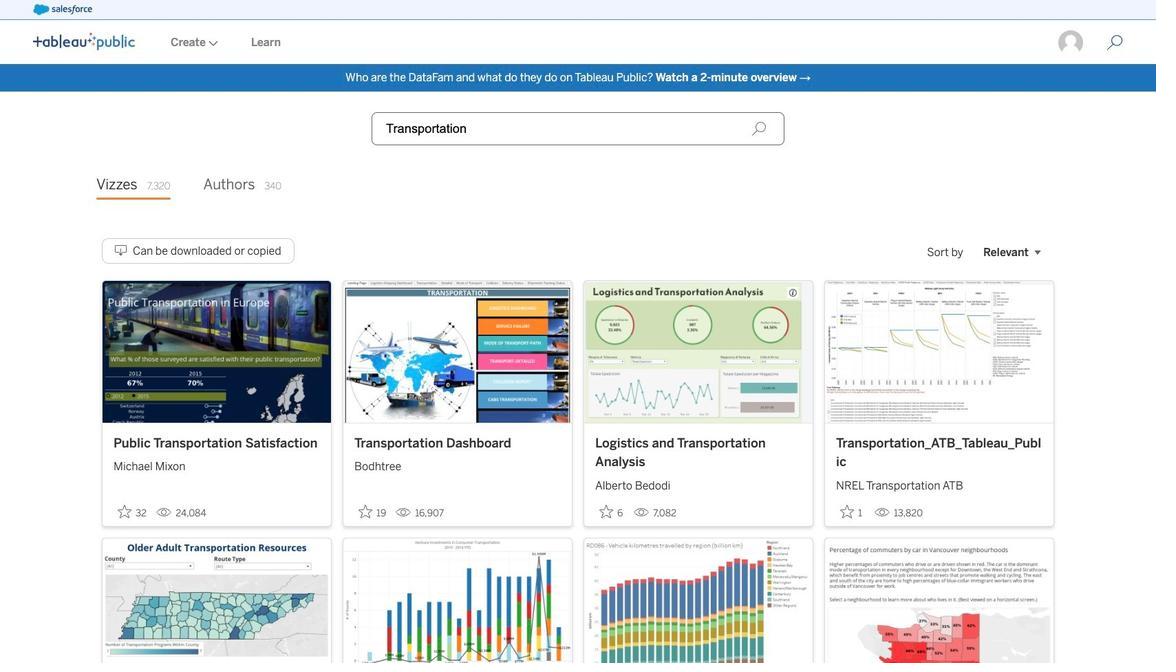 Task type: describe. For each thing, give the bounding box(es) containing it.
2 add favorite image from the left
[[841, 504, 854, 518]]

1 add favorite button from the left
[[114, 500, 151, 523]]

create image
[[206, 41, 218, 46]]

2 add favorite button from the left
[[355, 500, 391, 523]]

salesforce logo image
[[33, 4, 92, 15]]

4 add favorite button from the left
[[837, 500, 870, 523]]

add favorite image for 2nd add favorite button from the right
[[600, 504, 613, 518]]

add favorite image for 1st add favorite button from left
[[118, 504, 132, 518]]

1 add favorite image from the left
[[359, 504, 372, 518]]



Task type: locate. For each thing, give the bounding box(es) containing it.
Add Favorite button
[[114, 500, 151, 523], [355, 500, 391, 523], [596, 500, 629, 523], [837, 500, 870, 523]]

3 add favorite button from the left
[[596, 500, 629, 523]]

workbook thumbnail image
[[103, 281, 331, 423], [344, 281, 572, 423], [585, 281, 813, 423], [826, 281, 1054, 423], [103, 538, 331, 663], [344, 538, 572, 663], [585, 538, 813, 663], [826, 538, 1054, 663]]

0 horizontal spatial add favorite image
[[359, 504, 372, 518]]

1 horizontal spatial add favorite image
[[600, 504, 613, 518]]

go to search image
[[1091, 34, 1140, 51]]

logo image
[[33, 32, 135, 50]]

add favorite image
[[359, 504, 372, 518], [841, 504, 854, 518]]

2 add favorite image from the left
[[600, 504, 613, 518]]

1 horizontal spatial add favorite image
[[841, 504, 854, 518]]

Search input field
[[372, 112, 785, 145]]

search image
[[752, 121, 767, 136]]

gary.orlando image
[[1058, 29, 1085, 56]]

1 add favorite image from the left
[[118, 504, 132, 518]]

add favorite image
[[118, 504, 132, 518], [600, 504, 613, 518]]

0 horizontal spatial add favorite image
[[118, 504, 132, 518]]



Task type: vqa. For each thing, say whether or not it's contained in the screenshot.
second Add Favorite button
yes



